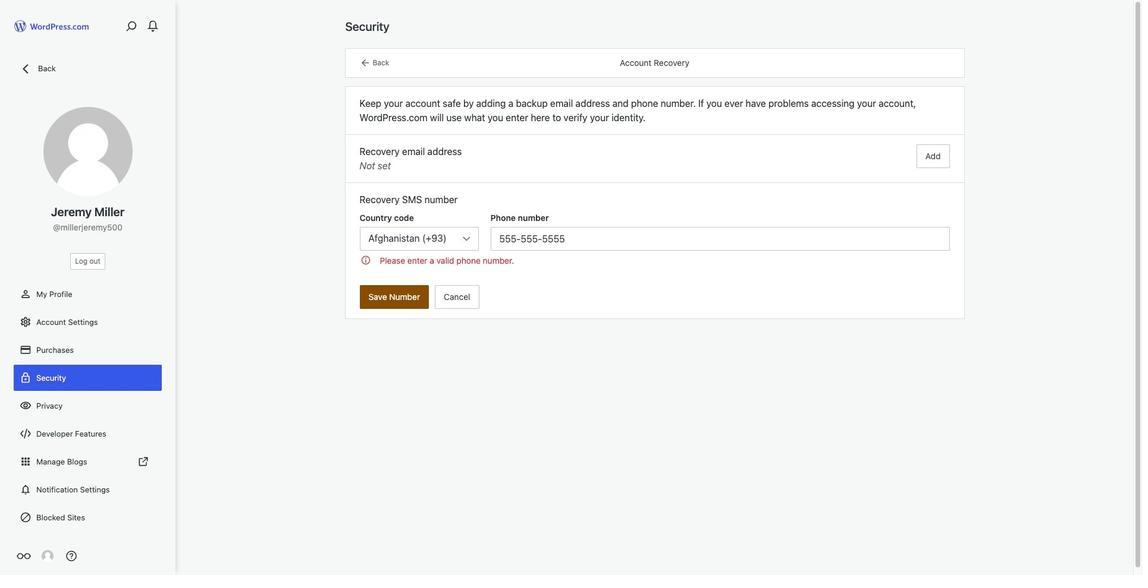 Task type: vqa. For each thing, say whether or not it's contained in the screenshot.
Lock icon
yes



Task type: describe. For each thing, give the bounding box(es) containing it.
reader image
[[17, 550, 31, 564]]

credit_card image
[[20, 344, 32, 356]]

block image
[[20, 512, 32, 524]]

visibility image
[[20, 400, 32, 412]]



Task type: locate. For each thing, give the bounding box(es) containing it.
apps image
[[20, 456, 32, 468]]

None telephone field
[[490, 227, 950, 251]]

1 vertical spatial jeremy miller image
[[42, 551, 54, 563]]

notifications image
[[20, 484, 32, 496]]

0 vertical spatial jeremy miller image
[[43, 107, 132, 196]]

group
[[360, 212, 950, 274], [360, 212, 490, 251], [490, 212, 950, 251]]

main content
[[345, 19, 964, 319]]

person image
[[20, 289, 32, 300]]

lock image
[[20, 372, 32, 384]]

settings image
[[20, 316, 32, 328]]

jeremy miller image
[[43, 107, 132, 196], [42, 551, 54, 563]]



